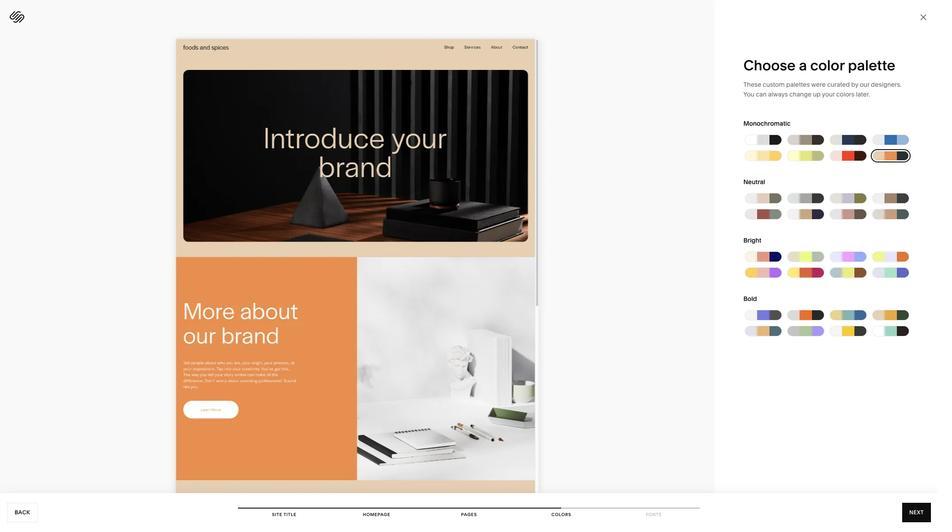 Task type: describe. For each thing, give the bounding box(es) containing it.
palettes
[[787, 81, 811, 89]]

our
[[861, 81, 870, 89]]

choose
[[744, 57, 796, 74]]

monochromatic
[[744, 120, 791, 127]]

site
[[272, 512, 283, 517]]

these
[[744, 81, 762, 89]]

these custom palettes were curated by our designers. you can always change up your colors later.
[[744, 81, 902, 98]]

bold
[[744, 295, 758, 303]]

neutral
[[744, 178, 766, 186]]

homepage
[[363, 512, 391, 517]]

pages
[[461, 512, 477, 517]]

custom
[[763, 81, 785, 89]]

colors
[[837, 90, 855, 98]]

fonts
[[646, 512, 662, 517]]

up
[[814, 90, 821, 98]]



Task type: vqa. For each thing, say whether or not it's contained in the screenshot.
Antique dog.
no



Task type: locate. For each thing, give the bounding box(es) containing it.
change
[[790, 90, 812, 98]]

choose a color palette
[[744, 57, 896, 74]]

were
[[812, 81, 826, 89]]

bright
[[744, 236, 762, 244]]

your
[[823, 90, 836, 98]]

color
[[811, 57, 845, 74]]

can
[[756, 90, 767, 98]]

later.
[[857, 90, 871, 98]]

title
[[284, 512, 297, 517]]

always
[[769, 90, 789, 98]]

back
[[15, 509, 30, 516]]

a
[[800, 57, 808, 74]]

by
[[852, 81, 859, 89]]

site title
[[272, 512, 297, 517]]

next button
[[903, 503, 932, 522]]

palette
[[849, 57, 896, 74]]

next
[[910, 509, 925, 516]]

designers.
[[872, 81, 902, 89]]

colors
[[552, 512, 572, 517]]

back button
[[7, 503, 38, 522]]

curated
[[828, 81, 851, 89]]

you
[[744, 90, 755, 98]]



